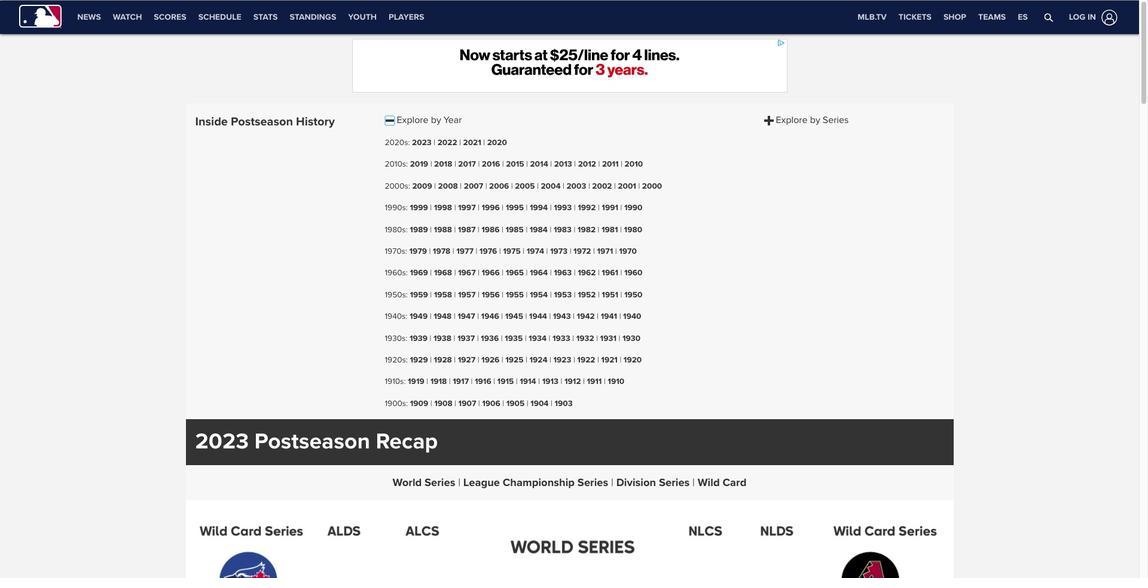 Task type: vqa. For each thing, say whether or not it's contained in the screenshot.


Task type: locate. For each thing, give the bounding box(es) containing it.
1975 link
[[503, 246, 521, 256]]

1981 link
[[602, 225, 618, 235]]

1948 link
[[434, 312, 452, 322]]

| right 1941
[[619, 312, 621, 322]]

| left 1948 link
[[430, 312, 431, 322]]

teams
[[978, 12, 1006, 22]]

2006
[[489, 181, 509, 191]]

2017 link
[[458, 159, 476, 169]]

2013 link
[[554, 159, 572, 169]]

2016
[[482, 159, 500, 169]]

1929
[[410, 355, 428, 365]]

1927
[[458, 355, 475, 365]]

1935 link
[[505, 333, 523, 344]]

| left 1963
[[550, 268, 552, 278]]

| right 1963
[[574, 268, 576, 278]]

| left the 1904 link at the left bottom of the page
[[527, 399, 528, 409]]

2002
[[592, 181, 612, 191]]

2 explore from the left
[[776, 114, 808, 126]]

0 horizontal spatial by
[[431, 114, 441, 126]]

| right 1991 link
[[620, 203, 622, 213]]

| left division
[[611, 476, 613, 490]]

1940s: 1949 | 1948 | 1947 | 1946 | 1945 | 1944 | 1943 | 1942 | 1941 | 1940
[[385, 312, 641, 322]]

1924 link
[[529, 355, 547, 365]]

| right 1913 link
[[561, 377, 562, 387]]

| right 2023 link
[[434, 138, 435, 148]]

| left 1974 link
[[523, 246, 524, 256]]

| left 1907
[[455, 399, 456, 409]]

| left 1917 on the bottom of page
[[449, 377, 451, 387]]

| left 1951 link
[[598, 290, 600, 300]]

explore
[[397, 114, 428, 126], [776, 114, 808, 126]]

2019
[[410, 159, 428, 169]]

year
[[444, 114, 462, 126]]

| right 1926 link
[[502, 355, 503, 365]]

1992 link
[[578, 203, 596, 213]]

| right '1977'
[[476, 246, 477, 256]]

| left 2007 link
[[460, 181, 462, 191]]

2014
[[530, 159, 548, 169]]

| left 1943 link
[[549, 312, 551, 322]]

1 explore from the left
[[397, 114, 428, 126]]

1 horizontal spatial explore
[[776, 114, 808, 126]]

1946 link
[[481, 312, 499, 322]]

| left 1931 link
[[596, 333, 598, 344]]

inside
[[195, 115, 228, 129]]

| right "1983"
[[574, 225, 575, 235]]

explore right accordion contract image
[[397, 114, 428, 126]]

1990s:
[[385, 203, 408, 213]]

| left 1984 link at top
[[526, 225, 528, 235]]

2007 link
[[464, 181, 483, 191]]

| left 1987
[[454, 225, 456, 235]]

| right 2011 link
[[621, 159, 622, 169]]

1917
[[453, 377, 469, 387]]

1937
[[457, 333, 475, 344]]

| right 1931 link
[[619, 333, 620, 344]]

1976
[[479, 246, 497, 256]]

1949 link
[[410, 312, 428, 322]]

1 vertical spatial postseason
[[254, 429, 370, 456]]

| right 1979 link
[[429, 246, 431, 256]]

1 horizontal spatial 2023
[[412, 138, 432, 148]]

2020s: 2023 | 2022 | 2021 | 2020
[[385, 138, 507, 148]]

wild
[[698, 476, 720, 490]]

tertiary navigation element
[[852, 1, 1034, 34]]

1928
[[434, 355, 452, 365]]

shop
[[944, 12, 966, 22]]

| right 1987
[[478, 225, 479, 235]]

| right 1951
[[620, 290, 622, 300]]

2017
[[458, 159, 476, 169]]

1 vertical spatial 2023
[[195, 429, 249, 456]]

2005 link
[[515, 181, 535, 191]]

| right 1947 "link"
[[477, 312, 479, 322]]

2009
[[412, 181, 432, 191]]

| right 1946
[[501, 312, 503, 322]]

| right 1997
[[478, 203, 479, 213]]

stats
[[253, 12, 278, 22]]

1980s: 1989 | 1988 | 1987 | 1986 | 1985 | 1984 | 1983 | 1982 | 1981 | 1980
[[385, 225, 642, 235]]

2009 link
[[412, 181, 432, 191]]

news
[[77, 12, 101, 22]]

| left 1991
[[598, 203, 600, 213]]

1954
[[530, 290, 548, 300]]

by right accordion expand "image"
[[810, 114, 820, 126]]

| left 1961 'link' at top right
[[598, 268, 600, 278]]

| left 1957 link in the left bottom of the page
[[454, 290, 456, 300]]

1977
[[456, 246, 474, 256]]

2 by from the left
[[810, 114, 820, 126]]

| right 1909 link in the left of the page
[[430, 399, 432, 409]]

1986 link
[[481, 225, 500, 235]]

2000
[[642, 181, 662, 191]]

| right 1937
[[477, 333, 479, 344]]

2010s: 2019 | 2018 | 2017 | 2016 | 2015 | 2014 | 2013 | 2012 | 2011 | 2010
[[385, 159, 643, 169]]

1997 link
[[458, 203, 476, 213]]

1 by from the left
[[431, 114, 441, 126]]

| left league
[[458, 476, 460, 490]]

es
[[1018, 12, 1028, 22]]

1923 link
[[553, 355, 571, 365]]

0 horizontal spatial explore
[[397, 114, 428, 126]]

0 vertical spatial 2023
[[412, 138, 432, 148]]

major league baseball image
[[19, 4, 62, 28]]

1963 link
[[554, 268, 572, 278]]

0 vertical spatial postseason
[[231, 115, 293, 129]]

2015
[[506, 159, 524, 169]]

| right 2007 link
[[485, 181, 487, 191]]

explore for explore by series
[[776, 114, 808, 126]]

| left 1964
[[526, 268, 528, 278]]

1991 link
[[602, 203, 618, 213]]

1920s:
[[385, 355, 408, 365]]

postseason for recap
[[254, 429, 370, 456]]

| right 1959
[[430, 290, 432, 300]]

1981
[[602, 225, 618, 235]]

1968 link
[[434, 268, 452, 278]]

1974 link
[[527, 246, 544, 256]]

division
[[616, 476, 656, 490]]

1937 link
[[457, 333, 475, 344]]

| left 2021 link
[[459, 138, 461, 148]]

1926
[[481, 355, 499, 365]]

1984
[[530, 225, 548, 235]]

2014 link
[[530, 159, 548, 169]]

1951 link
[[602, 290, 618, 300]]

2001
[[618, 181, 636, 191]]

| left '1977'
[[453, 246, 454, 256]]

explore right accordion expand "image"
[[776, 114, 808, 126]]

1982 link
[[578, 225, 596, 235]]

1959
[[410, 290, 428, 300]]

| right 2017
[[478, 159, 480, 169]]

2023
[[412, 138, 432, 148], [195, 429, 249, 456]]

1970s: 1979 | 1978 | 1977 | 1976 | 1975 | 1974 | 1973 | 1972 | 1971 | 1970
[[385, 246, 637, 256]]

1 horizontal spatial by
[[810, 114, 820, 126]]

accordion contract image
[[385, 116, 394, 126]]

| left 1941
[[597, 312, 599, 322]]

| left 1928 "link"
[[430, 355, 432, 365]]

1970s:
[[385, 246, 407, 256]]

1953
[[554, 290, 572, 300]]

| right 2003
[[588, 181, 590, 191]]

1970 link
[[619, 246, 637, 256]]

1967
[[458, 268, 476, 278]]

2019 link
[[410, 159, 428, 169]]

| right the 1957
[[478, 290, 479, 300]]

1990 link
[[624, 203, 642, 213]]

advertisement element
[[352, 39, 787, 93]]

series
[[823, 114, 849, 126], [425, 476, 455, 490], [577, 476, 608, 490], [659, 476, 690, 490]]

0 horizontal spatial 2023
[[195, 429, 249, 456]]

| left 2001 link
[[614, 181, 616, 191]]

| right 1906
[[502, 399, 504, 409]]

| right 1961 'link' at top right
[[620, 268, 622, 278]]

1953 link
[[554, 290, 572, 300]]

1965 link
[[506, 268, 524, 278]]

| left 1947
[[454, 312, 455, 322]]

watch link
[[107, 1, 148, 34]]

es link
[[1012, 1, 1034, 34]]

top navigation element
[[0, 1, 1139, 34]]

2000 link
[[642, 181, 662, 191]]

1906 link
[[482, 399, 500, 409]]

1943 link
[[553, 312, 571, 322]]

| right 1923 link on the bottom of the page
[[573, 355, 575, 365]]

explore by series
[[776, 114, 849, 126]]

2023 postseason recap
[[195, 429, 438, 456]]

by left the year
[[431, 114, 441, 126]]

1976 link
[[479, 246, 497, 256]]

1990s: 1999 | 1998 | 1997 | 1996 | 1995 | 1994 | 1993 | 1992 | 1991 | 1990
[[385, 203, 642, 213]]

1919
[[408, 377, 424, 387]]

| left 2003
[[563, 181, 564, 191]]

| left "1967" link
[[454, 268, 456, 278]]

tickets link
[[893, 1, 938, 34]]

1944 link
[[529, 312, 549, 322]]

1992
[[578, 203, 596, 213]]

| right 2009
[[434, 181, 436, 191]]

| right 1927
[[478, 355, 479, 365]]



Task type: describe. For each thing, give the bounding box(es) containing it.
1972 link
[[573, 246, 591, 256]]

| right 1976
[[499, 246, 501, 256]]

1968
[[434, 268, 452, 278]]

1965
[[506, 268, 524, 278]]

| right 2001 link
[[638, 181, 640, 191]]

1907
[[458, 399, 476, 409]]

1903
[[555, 399, 573, 409]]

| left 1923 link on the bottom of the page
[[550, 355, 551, 365]]

search image
[[1044, 13, 1053, 22]]

| left 1934 link
[[525, 333, 527, 344]]

1940s:
[[385, 312, 407, 322]]

1916 link
[[475, 377, 491, 387]]

1932
[[576, 333, 594, 344]]

championship
[[503, 476, 575, 490]]

| left 1921 link
[[597, 355, 599, 365]]

| right 1993 link
[[574, 203, 576, 213]]

| right 2006
[[511, 181, 513, 191]]

1904
[[530, 399, 549, 409]]

1973
[[550, 246, 568, 256]]

1932 link
[[576, 333, 594, 344]]

1998
[[434, 203, 452, 213]]

1948
[[434, 312, 452, 322]]

1979
[[409, 246, 427, 256]]

by for series
[[810, 114, 820, 126]]

1939
[[410, 333, 428, 344]]

1928 link
[[434, 355, 452, 365]]

| right the 1953
[[574, 290, 576, 300]]

| left 1954
[[526, 290, 528, 300]]

| right 1933 link at the bottom
[[572, 333, 574, 344]]

| right "1967" link
[[478, 268, 479, 278]]

1972
[[573, 246, 591, 256]]

| left 1927 "link"
[[454, 355, 456, 365]]

| left 2013 link
[[550, 159, 552, 169]]

| left 1918 link
[[426, 377, 428, 387]]

| right 2013 link
[[574, 159, 576, 169]]

1970
[[619, 246, 637, 256]]

1990
[[624, 203, 642, 213]]

1950s:
[[385, 290, 408, 300]]

secondary navigation element
[[71, 1, 430, 34]]

1987 link
[[458, 225, 476, 235]]

1999 link
[[410, 203, 428, 213]]

1960 link
[[624, 268, 642, 278]]

1989 link
[[410, 225, 428, 235]]

| left "2017" 'link'
[[454, 159, 456, 169]]

| right the 2016 link at the left top
[[502, 159, 504, 169]]

1961
[[602, 268, 618, 278]]

1916
[[475, 377, 491, 387]]

| left '1981'
[[598, 225, 599, 235]]

| right the 1939
[[430, 333, 431, 344]]

2003 link
[[566, 181, 586, 191]]

| right 1917 on the bottom of page
[[471, 377, 473, 387]]

scores
[[154, 12, 186, 22]]

| right 1907
[[478, 399, 480, 409]]

| left the 1953
[[550, 290, 552, 300]]

league championship series link
[[463, 476, 608, 490]]

schedule link
[[192, 1, 247, 34]]

mlb.tv link
[[852, 1, 893, 34]]

postseason history link
[[231, 115, 335, 129]]

news link
[[71, 1, 107, 34]]

1980s:
[[385, 225, 408, 235]]

1978 link
[[433, 246, 450, 256]]

| right 1973 'link'
[[570, 246, 571, 256]]

1931
[[600, 333, 616, 344]]

| left 1944
[[525, 312, 527, 322]]

| right 1996 "link"
[[502, 203, 504, 213]]

1925 link
[[505, 355, 523, 365]]

| left 1914 link
[[516, 377, 518, 387]]

card
[[723, 476, 746, 490]]

1930s:
[[385, 333, 407, 344]]

| left 2004 link
[[537, 181, 539, 191]]

| left wild
[[692, 476, 695, 490]]

1986
[[481, 225, 500, 235]]

2001 link
[[618, 181, 636, 191]]

1960s: 1969 | 1968 | 1967 | 1966 | 1965 | 1964 | 1963 | 1962 | 1961 | 1960
[[385, 268, 642, 278]]

| left 1994 link
[[526, 203, 528, 213]]

1982
[[578, 225, 596, 235]]

by for year
[[431, 114, 441, 126]]

1966
[[482, 268, 500, 278]]

| right 2021 link
[[483, 138, 485, 148]]

1961 link
[[602, 268, 618, 278]]

explore for explore by year
[[397, 114, 428, 126]]

1918
[[430, 377, 447, 387]]

1910s:
[[385, 377, 406, 387]]

1914
[[520, 377, 536, 387]]

| left 1933
[[549, 333, 550, 344]]

| right 1986 link
[[502, 225, 503, 235]]

| right 1966 link
[[502, 268, 504, 278]]

1915 link
[[497, 377, 514, 387]]

| right 1969
[[430, 268, 432, 278]]

| left 2014
[[526, 159, 528, 169]]

| right 2019 'link'
[[430, 159, 432, 169]]

1988
[[434, 225, 452, 235]]

1900s: 1909 | 1908 | 1907 | 1906 | 1905 | 1904 | 1903
[[385, 399, 573, 409]]

1952
[[578, 290, 596, 300]]

1909 link
[[410, 399, 428, 409]]

| left 1937 link
[[454, 333, 455, 344]]

| left 1971 link
[[593, 246, 595, 256]]

1927 link
[[458, 355, 475, 365]]

2012 link
[[578, 159, 596, 169]]

1952 link
[[578, 290, 596, 300]]

| right 1943 link
[[573, 312, 575, 322]]

1950s: 1959 | 1958 | 1957 | 1956 | 1955 | 1954 | 1953 | 1952 | 1951 | 1950
[[385, 290, 642, 300]]

accordion expand image
[[764, 116, 773, 126]]

| left "1983"
[[550, 225, 552, 235]]

standings link
[[284, 1, 342, 34]]

2010s:
[[385, 159, 408, 169]]

1939 link
[[410, 333, 428, 344]]

| left 1924
[[526, 355, 527, 365]]

1983 link
[[554, 225, 572, 235]]

1920 link
[[624, 355, 642, 365]]

1943
[[553, 312, 571, 322]]

1944
[[529, 312, 547, 322]]

1957
[[458, 290, 476, 300]]

youth
[[348, 12, 377, 22]]

1964
[[530, 268, 548, 278]]

1950
[[624, 290, 642, 300]]

| right the 1921
[[620, 355, 621, 365]]

division series link
[[616, 476, 690, 490]]

postseason for history
[[231, 115, 293, 129]]

| left 1911 link
[[583, 377, 585, 387]]

1923
[[553, 355, 571, 365]]

1938 link
[[433, 333, 451, 344]]

| left 1988 link
[[430, 225, 432, 235]]

1936
[[481, 333, 499, 344]]

1950 link
[[624, 290, 642, 300]]

2004
[[541, 181, 561, 191]]

1917 link
[[453, 377, 469, 387]]

1913 link
[[542, 377, 559, 387]]

| left 1903 link
[[551, 399, 552, 409]]

| right the 1936
[[501, 333, 503, 344]]

1963
[[554, 268, 572, 278]]

| right '1981'
[[620, 225, 622, 235]]

1969
[[410, 268, 428, 278]]

watch
[[113, 12, 142, 22]]

standings
[[290, 12, 336, 22]]

1971
[[597, 246, 613, 256]]

| right 1999 link
[[430, 203, 432, 213]]

| left 1997
[[454, 203, 456, 213]]

| right 1916
[[493, 377, 495, 387]]

youth link
[[342, 1, 383, 34]]

| right 1971 link
[[615, 246, 617, 256]]

| left 1993 link
[[550, 203, 552, 213]]

| right 1956 link
[[502, 290, 504, 300]]

| left 1913 link
[[538, 377, 540, 387]]

scores link
[[148, 1, 192, 34]]

1988 link
[[434, 225, 452, 235]]

1947
[[458, 312, 475, 322]]



